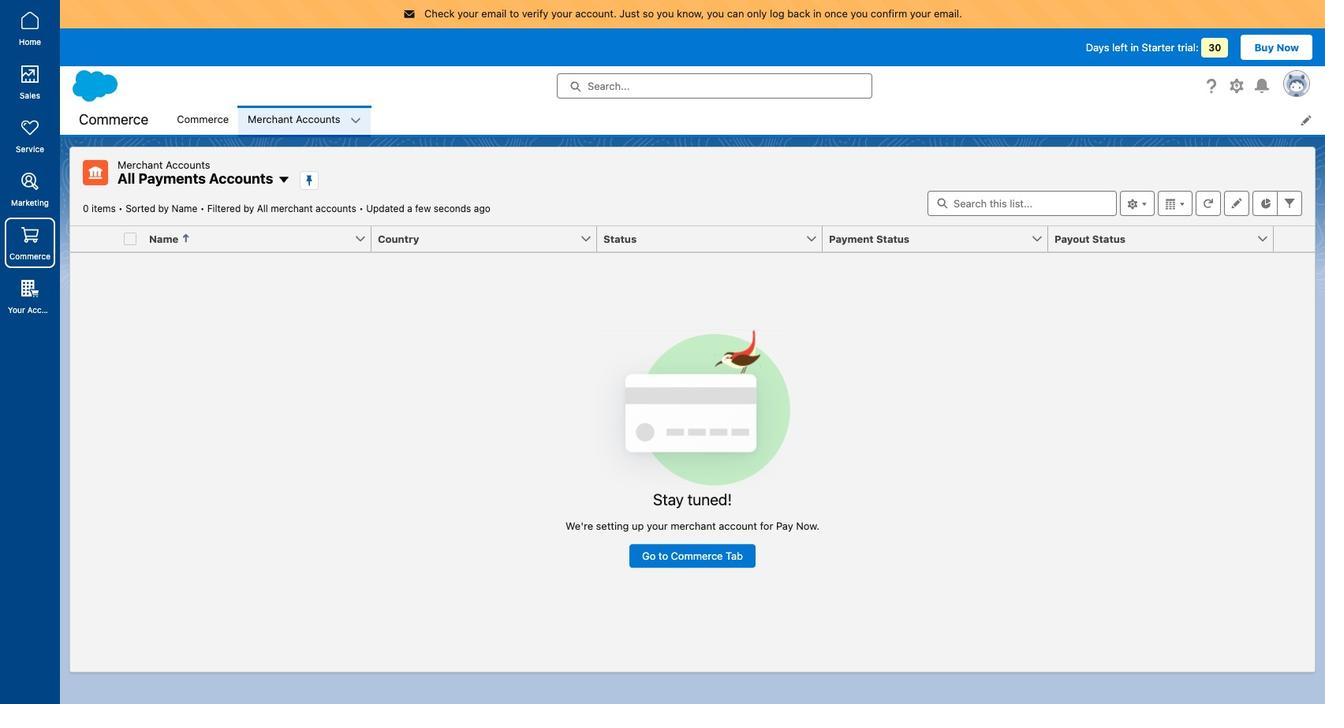 Task type: locate. For each thing, give the bounding box(es) containing it.
merchant accounts
[[248, 113, 340, 126], [118, 158, 210, 171]]

merchant up 'sorted' on the top left
[[118, 158, 163, 171]]

list
[[167, 105, 1325, 134]]

1 vertical spatial all
[[257, 202, 268, 214]]

by right 'sorted' on the top left
[[158, 202, 169, 214]]

1 horizontal spatial merchant accounts
[[248, 113, 340, 126]]

merchant down stay tuned!
[[671, 520, 716, 533]]

1 status from the left
[[603, 232, 637, 245]]

stay tuned!
[[653, 491, 732, 509]]

2 status from the left
[[876, 232, 910, 245]]

you
[[657, 7, 674, 20], [707, 7, 724, 20], [851, 7, 868, 20]]

marketing
[[11, 198, 49, 207]]

1 vertical spatial in
[[1131, 41, 1139, 53]]

home
[[19, 37, 41, 47]]

trial:
[[1177, 41, 1199, 53]]

action element
[[1274, 226, 1315, 252]]

merchant accounts inside 'link'
[[248, 113, 340, 126]]

2 horizontal spatial •
[[359, 202, 363, 214]]

1 horizontal spatial •
[[200, 202, 205, 214]]

your account link
[[5, 271, 59, 322]]

to inside button
[[658, 550, 668, 562]]

0 vertical spatial in
[[813, 7, 822, 20]]

only
[[747, 7, 767, 20]]

1 vertical spatial to
[[658, 550, 668, 562]]

your account
[[8, 305, 59, 315]]

text default image
[[278, 173, 291, 186]]

you left the can
[[707, 7, 724, 20]]

30
[[1208, 41, 1221, 53]]

now.
[[796, 520, 819, 533]]

0 vertical spatial merchant accounts
[[248, 113, 340, 126]]

know,
[[677, 7, 704, 20]]

commerce link up all payments accounts
[[167, 105, 238, 134]]

merchant accounts up 'sorted' on the top left
[[118, 158, 210, 171]]

0 horizontal spatial merchant
[[118, 158, 163, 171]]

your left email
[[457, 7, 479, 20]]

service link
[[5, 110, 55, 161]]

2 horizontal spatial status
[[1092, 232, 1126, 245]]

status
[[603, 232, 637, 245], [876, 232, 910, 245], [1092, 232, 1126, 245]]

payout status button
[[1048, 226, 1256, 251]]

• left updated
[[359, 202, 363, 214]]

all
[[118, 170, 135, 187], [257, 202, 268, 214]]

• left 'filtered'
[[200, 202, 205, 214]]

by right 'filtered'
[[243, 202, 254, 214]]

2 horizontal spatial you
[[851, 7, 868, 20]]

your
[[8, 305, 25, 315]]

sorted
[[126, 202, 155, 214]]

0 horizontal spatial •
[[118, 202, 123, 214]]

merchant inside all payments accounts|merchant accounts|list view element
[[118, 158, 163, 171]]

all up 'sorted' on the top left
[[118, 170, 135, 187]]

your
[[457, 7, 479, 20], [551, 7, 572, 20], [910, 7, 931, 20], [647, 520, 668, 533]]

name down all payments accounts
[[172, 202, 197, 214]]

1 horizontal spatial by
[[243, 202, 254, 214]]

status element
[[597, 226, 832, 252]]

sales link
[[5, 57, 55, 107]]

•
[[118, 202, 123, 214], [200, 202, 205, 214], [359, 202, 363, 214]]

0 horizontal spatial you
[[657, 7, 674, 20]]

cell inside all payments accounts|merchant accounts|list view element
[[118, 226, 143, 252]]

0 vertical spatial merchant
[[248, 113, 293, 126]]

to
[[509, 7, 519, 20], [658, 550, 668, 562]]

payout
[[1054, 232, 1090, 245]]

1 horizontal spatial to
[[658, 550, 668, 562]]

starter
[[1142, 41, 1175, 53]]

name
[[172, 202, 197, 214], [149, 232, 178, 245]]

you right once
[[851, 7, 868, 20]]

1 vertical spatial merchant
[[118, 158, 163, 171]]

all payments accounts|merchant accounts|list view element
[[69, 146, 1316, 673]]

stay tuned! status
[[565, 330, 819, 568]]

2 • from the left
[[200, 202, 205, 214]]

3 status from the left
[[1092, 232, 1126, 245]]

in right the left
[[1131, 41, 1139, 53]]

search... button
[[557, 73, 872, 98]]

country
[[378, 232, 419, 245]]

accounts
[[296, 113, 340, 126], [166, 158, 210, 171], [209, 170, 273, 187]]

• right items on the top of page
[[118, 202, 123, 214]]

merchant
[[248, 113, 293, 126], [118, 158, 163, 171]]

1 horizontal spatial merchant
[[248, 113, 293, 126]]

1 horizontal spatial status
[[876, 232, 910, 245]]

sales
[[20, 91, 40, 100]]

few
[[415, 202, 431, 214]]

buy
[[1254, 41, 1274, 53]]

commerce inside button
[[671, 550, 723, 562]]

merchant down text default image
[[271, 202, 313, 214]]

commerce
[[79, 111, 148, 128], [177, 113, 229, 126], [9, 252, 51, 261], [671, 550, 723, 562]]

days left in starter trial: 30
[[1086, 41, 1221, 53]]

merchant inside merchant accounts 'link'
[[248, 113, 293, 126]]

commerce link down marketing
[[5, 218, 55, 268]]

to right email
[[509, 7, 519, 20]]

0 vertical spatial merchant
[[271, 202, 313, 214]]

payout status element
[[1048, 226, 1283, 252]]

1 vertical spatial commerce link
[[5, 218, 55, 268]]

1 horizontal spatial commerce link
[[167, 105, 238, 134]]

you right the so at the left top of page
[[657, 7, 674, 20]]

name down 'sorted' on the top left
[[149, 232, 178, 245]]

accounts up all payments accounts status
[[209, 170, 273, 187]]

0 vertical spatial all
[[118, 170, 135, 187]]

we're setting up your merchant account for pay now.
[[565, 520, 819, 533]]

0 horizontal spatial all
[[118, 170, 135, 187]]

up
[[632, 520, 644, 533]]

commerce link
[[167, 105, 238, 134], [5, 218, 55, 268]]

2 by from the left
[[243, 202, 254, 214]]

1 vertical spatial merchant accounts
[[118, 158, 210, 171]]

2 you from the left
[[707, 7, 724, 20]]

0 horizontal spatial merchant
[[271, 202, 313, 214]]

0 items • sorted by name • filtered by all merchant accounts • updated a few seconds ago
[[83, 202, 490, 214]]

back
[[787, 7, 810, 20]]

cell
[[118, 226, 143, 252]]

payments
[[138, 170, 206, 187]]

all up the name element
[[257, 202, 268, 214]]

payment status
[[829, 232, 910, 245]]

merchant
[[271, 202, 313, 214], [671, 520, 716, 533]]

your right up
[[647, 520, 668, 533]]

merchant up text default image
[[248, 113, 293, 126]]

accounts
[[316, 202, 356, 214]]

merchant accounts up text default image
[[248, 113, 340, 126]]

0 vertical spatial to
[[509, 7, 519, 20]]

go to commerce tab button
[[629, 544, 756, 568]]

in
[[813, 7, 822, 20], [1131, 41, 1139, 53]]

in right back
[[813, 7, 822, 20]]

for
[[760, 520, 773, 533]]

to right go
[[658, 550, 668, 562]]

go to commerce tab
[[642, 550, 743, 562]]

0 horizontal spatial status
[[603, 232, 637, 245]]

1 horizontal spatial merchant
[[671, 520, 716, 533]]

by
[[158, 202, 169, 214], [243, 202, 254, 214]]

1 vertical spatial name
[[149, 232, 178, 245]]

0 horizontal spatial by
[[158, 202, 169, 214]]

1 vertical spatial merchant
[[671, 520, 716, 533]]

filtered
[[207, 202, 241, 214]]

all payments accounts
[[118, 170, 273, 187]]

accounts left text default icon
[[296, 113, 340, 126]]

log
[[770, 7, 784, 20]]

1 horizontal spatial you
[[707, 7, 724, 20]]



Task type: describe. For each thing, give the bounding box(es) containing it.
so
[[643, 7, 654, 20]]

email
[[481, 7, 507, 20]]

tuned!
[[687, 491, 732, 509]]

1 horizontal spatial in
[[1131, 41, 1139, 53]]

pay
[[776, 520, 793, 533]]

status for payout status
[[1092, 232, 1126, 245]]

name button
[[143, 226, 354, 251]]

account
[[27, 305, 59, 315]]

your left email.
[[910, 7, 931, 20]]

a
[[407, 202, 412, 214]]

0 vertical spatial commerce link
[[167, 105, 238, 134]]

country button
[[371, 226, 580, 251]]

account
[[719, 520, 757, 533]]

merchant inside stay tuned! status
[[671, 520, 716, 533]]

1 you from the left
[[657, 7, 674, 20]]

marketing link
[[5, 164, 55, 215]]

check your email to verify your account. just so you know, you can only log back in once you confirm your email.
[[424, 7, 962, 20]]

search...
[[588, 79, 630, 92]]

0 horizontal spatial to
[[509, 7, 519, 20]]

confirm
[[871, 7, 907, 20]]

0 horizontal spatial commerce link
[[5, 218, 55, 268]]

merchant accounts list item
[[238, 105, 370, 134]]

seconds
[[434, 202, 471, 214]]

buy now button
[[1241, 34, 1312, 60]]

all payments accounts status
[[83, 202, 366, 214]]

accounts inside 'link'
[[296, 113, 340, 126]]

buy now
[[1254, 41, 1299, 53]]

account.
[[575, 7, 617, 20]]

your inside stay tuned! status
[[647, 520, 668, 533]]

name element
[[143, 226, 381, 252]]

payment status element
[[823, 226, 1058, 252]]

0
[[83, 202, 89, 214]]

stay
[[653, 491, 684, 509]]

Search All Payments Accounts list view. search field
[[928, 190, 1117, 216]]

payment
[[829, 232, 874, 245]]

tab
[[726, 550, 743, 562]]

status button
[[597, 226, 805, 251]]

item number element
[[70, 226, 118, 252]]

accounts up 'filtered'
[[166, 158, 210, 171]]

status for payment status
[[876, 232, 910, 245]]

ago
[[474, 202, 490, 214]]

payment status button
[[823, 226, 1031, 251]]

your right verify
[[551, 7, 572, 20]]

1 horizontal spatial all
[[257, 202, 268, 214]]

merchant accounts link
[[238, 105, 350, 134]]

just
[[619, 7, 640, 20]]

once
[[824, 7, 848, 20]]

action image
[[1274, 226, 1315, 251]]

item number image
[[70, 226, 118, 251]]

1 by from the left
[[158, 202, 169, 214]]

3 • from the left
[[359, 202, 363, 214]]

text default image
[[350, 115, 361, 126]]

payout status
[[1054, 232, 1126, 245]]

setting
[[596, 520, 629, 533]]

go
[[642, 550, 656, 562]]

name inside 'button'
[[149, 232, 178, 245]]

items
[[91, 202, 116, 214]]

0 horizontal spatial merchant accounts
[[118, 158, 210, 171]]

updated
[[366, 202, 404, 214]]

list containing commerce
[[167, 105, 1325, 134]]

3 you from the left
[[851, 7, 868, 20]]

0 horizontal spatial in
[[813, 7, 822, 20]]

we're
[[565, 520, 593, 533]]

home link
[[5, 3, 55, 54]]

left
[[1112, 41, 1128, 53]]

can
[[727, 7, 744, 20]]

1 • from the left
[[118, 202, 123, 214]]

now
[[1276, 41, 1299, 53]]

verify
[[522, 7, 548, 20]]

check
[[424, 7, 455, 20]]

country element
[[371, 226, 607, 252]]

service
[[16, 144, 44, 154]]

email.
[[934, 7, 962, 20]]

days
[[1086, 41, 1109, 53]]

0 vertical spatial name
[[172, 202, 197, 214]]



